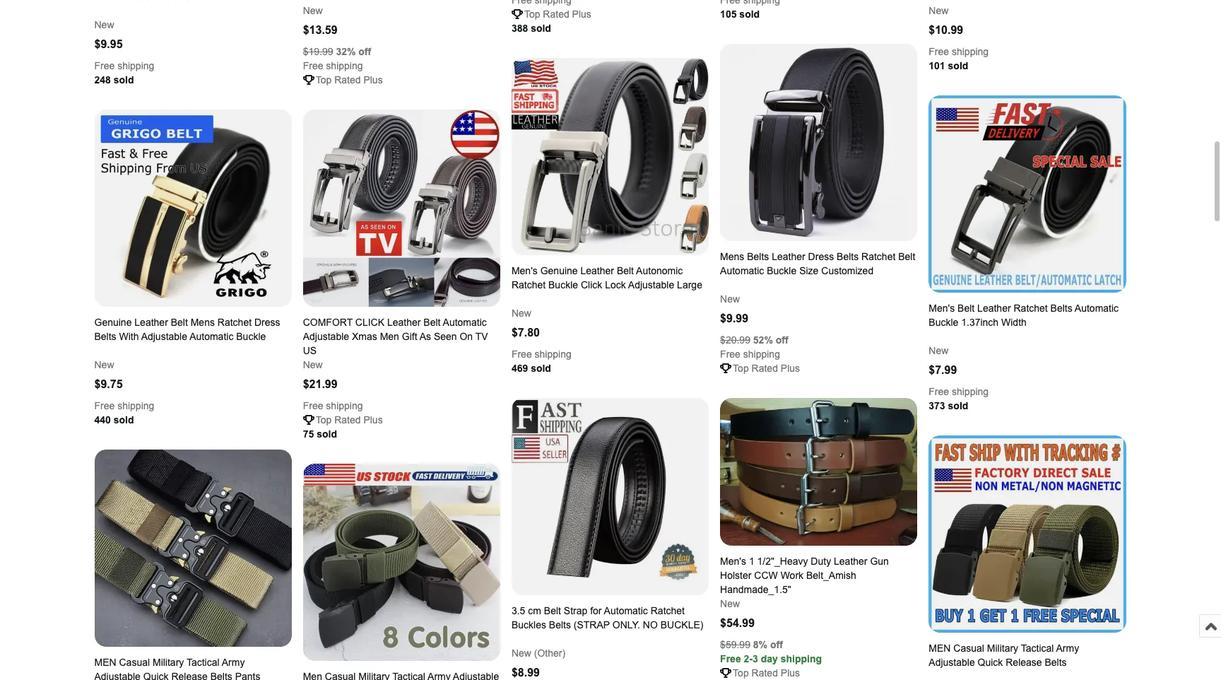 Task type: describe. For each thing, give the bounding box(es) containing it.
military for men casual military tactical army adjustable quick release belts pant
[[153, 657, 184, 668]]

free shipping text field up 440
[[94, 399, 154, 413]]

genuine leather belt mens ratchet dress belts with adjustable automatic buckle
[[94, 317, 280, 342]]

holster
[[720, 570, 752, 581]]

strap
[[564, 605, 588, 616]]

new for $21.99
[[303, 359, 323, 370]]

sold right the 105
[[740, 8, 760, 20]]

$10.99 text field
[[929, 24, 964, 36]]

handmade_1.5"
[[720, 584, 792, 595]]

52%
[[753, 334, 773, 346]]

rated for top rated plus text field to the bottom
[[334, 414, 361, 425]]

lock
[[605, 279, 626, 290]]

top rated plus down "$19.99 32% off free shipping"
[[316, 74, 383, 85]]

free inside "$19.99 32% off free shipping"
[[303, 60, 323, 71]]

customized
[[822, 265, 874, 276]]

new for $7.99
[[929, 345, 949, 356]]

new text field for $9.99
[[720, 292, 740, 306]]

off inside "$19.99 32% off free shipping"
[[359, 46, 371, 57]]

free shipping text field up 373
[[929, 384, 989, 399]]

leather for $9.99
[[772, 251, 806, 262]]

belt inside mens belts leather dress belts ratchet belt automatic buckle size customized
[[899, 251, 916, 262]]

click
[[355, 317, 385, 328]]

$20.99 52% off free shipping
[[720, 334, 789, 360]]

shipping for free shipping 469 sold
[[535, 348, 572, 360]]

leather for $21.99
[[387, 317, 421, 328]]

$9.99
[[720, 312, 749, 324]]

click
[[581, 279, 602, 290]]

$59.99
[[720, 639, 751, 650]]

automatic inside mens belts leather dress belts ratchet belt automatic buckle size customized
[[720, 265, 764, 276]]

373 sold text field
[[929, 399, 969, 413]]

for
[[590, 605, 602, 616]]

release for men casual military tactical  army adjustable  quick release  belts
[[1006, 657, 1042, 668]]

shipping for free shipping 373 sold
[[952, 386, 989, 397]]

new for $10.99
[[929, 5, 949, 16]]

comfort click leather belt automatic adjustable xmas men gift as seen on tv us
[[303, 317, 488, 356]]

belt inside the men's belt leather ratchet belts automatic buckle 1.37inch width
[[958, 302, 975, 314]]

105 sold link
[[720, 0, 918, 21]]

sold inside free shipping 248 sold
[[114, 74, 134, 85]]

adjustable for men casual military tactical  army adjustable  quick release  belts
[[929, 657, 975, 668]]

men's belt leather ratchet belts automatic buckle 1.37inch width
[[929, 302, 1119, 328]]

buckle)
[[661, 619, 704, 631]]

new for $9.95
[[94, 19, 114, 30]]

new text field for $9.75
[[94, 358, 114, 372]]

leather for $7.80
[[581, 265, 614, 276]]

new for $9.99
[[720, 293, 740, 305]]

1/2"_heavy
[[757, 556, 808, 567]]

top rated plus down $20.99 52% off free shipping
[[733, 363, 800, 374]]

shipping inside $59.99 8% off free 2-3 day shipping
[[781, 653, 822, 665]]

top rated plus text field for $9.99
[[733, 361, 800, 375]]

previous price $59.99 8% off text field
[[720, 638, 783, 652]]

3
[[753, 653, 758, 665]]

gun
[[870, 556, 889, 567]]

$7.80 text field
[[512, 326, 540, 338]]

$54.99
[[720, 617, 755, 629]]

large
[[677, 279, 703, 290]]

top for top rated plus text field to the top
[[524, 8, 540, 20]]

$7.99 text field
[[929, 364, 957, 376]]

automatic inside the men's belt leather ratchet belts automatic buckle 1.37inch width
[[1075, 302, 1119, 314]]

belt_amish
[[806, 570, 857, 581]]

101 sold text field
[[929, 58, 969, 73]]

previous price $20.99 52% off text field
[[720, 333, 789, 347]]

quick for men casual military tactical army adjustable quick release belts pant
[[143, 671, 169, 680]]

plus for the topmost top rated plus text box
[[364, 74, 383, 85]]

Free 2-3 day shipping text field
[[720, 652, 822, 666]]

autonomic
[[636, 265, 683, 276]]

ratchet inside the men's belt leather ratchet belts automatic buckle 1.37inch width
[[1014, 302, 1048, 314]]

(other)
[[534, 648, 566, 659]]

$7.99
[[929, 364, 957, 376]]

belt inside genuine leather belt mens ratchet dress belts with adjustable automatic buckle
[[171, 317, 188, 328]]

duty
[[811, 556, 831, 567]]

free shipping 373 sold
[[929, 386, 989, 411]]

shipping inside $20.99 52% off free shipping
[[743, 348, 780, 360]]

with
[[119, 331, 139, 342]]

new for $13.59
[[303, 5, 323, 16]]

rated for the topmost top rated plus text box
[[334, 74, 361, 85]]

gift
[[402, 331, 417, 342]]

440
[[94, 414, 111, 425]]

adjustable for comfort click leather belt automatic adjustable xmas men gift as seen on tv us
[[303, 331, 349, 342]]

440 sold text field
[[94, 413, 134, 427]]

release for men casual military tactical army adjustable quick release belts pant
[[171, 671, 208, 680]]

tv
[[476, 331, 488, 342]]

men casual military tactical army adjustable quick release belts pant
[[94, 657, 260, 680]]

new for $9.75
[[94, 359, 114, 370]]

$21.99 text field
[[303, 378, 338, 390]]

rated for $54.99 top rated plus text box
[[752, 667, 778, 679]]

work
[[781, 570, 804, 581]]

size
[[800, 265, 819, 276]]

dress inside genuine leather belt mens ratchet dress belts with adjustable automatic buckle
[[254, 317, 280, 328]]

dress inside mens belts leather dress belts ratchet belt automatic buckle size customized
[[808, 251, 834, 262]]

$8.99
[[512, 667, 540, 679]]

day
[[761, 653, 778, 665]]

top for top rated plus text field to the bottom
[[316, 414, 332, 425]]

leather inside genuine leather belt mens ratchet dress belts with adjustable automatic buckle
[[135, 317, 168, 328]]

388 sold text field
[[512, 21, 551, 35]]

32%
[[336, 46, 356, 57]]

0 vertical spatial top rated plus text field
[[316, 73, 383, 87]]

adjustable for men casual military tactical army adjustable quick release belts pant
[[94, 671, 141, 680]]

no
[[643, 619, 658, 631]]

top for the topmost top rated plus text box
[[316, 74, 332, 85]]

new text field for $7.99
[[929, 343, 949, 358]]

men casual military tactical  army adjustable  quick release  belts
[[929, 643, 1080, 668]]

sold inside free shipping 469 sold
[[531, 363, 551, 374]]

$19.99
[[303, 46, 333, 57]]

sold inside free shipping 440 sold
[[114, 414, 134, 425]]

shipping for free shipping
[[326, 400, 363, 411]]

buckle inside the men's belt leather ratchet belts automatic buckle 1.37inch width
[[929, 317, 959, 328]]

75 sold
[[303, 428, 337, 440]]

rated for top rated plus text field to the top
[[543, 8, 570, 20]]

new for $54.99
[[720, 598, 740, 609]]

$7.80
[[512, 326, 540, 338]]

only.
[[613, 619, 640, 631]]

free for free shipping 373 sold
[[929, 386, 949, 397]]

buckle inside mens belts leather dress belts ratchet belt automatic buckle size customized
[[767, 265, 797, 276]]

75
[[303, 428, 314, 440]]

men's for $7.80
[[512, 265, 538, 276]]

free shipping text field up the 248
[[94, 58, 154, 73]]

free for free shipping 248 sold
[[94, 60, 115, 71]]

men casual military tactical  army adjustable  quick release  belts link
[[929, 435, 1126, 680]]

1 vertical spatial top rated plus text field
[[316, 413, 383, 427]]

$9.75 text field
[[94, 378, 123, 390]]

top rated plus text field for $54.99
[[733, 666, 800, 680]]

373
[[929, 400, 946, 411]]

free shipping
[[303, 400, 363, 411]]

free shipping 101 sold
[[929, 46, 989, 71]]

(strap
[[574, 619, 610, 631]]

free shipping text field down $10.99 text field
[[929, 44, 989, 58]]

$8.99 text field
[[512, 667, 540, 679]]

free shipping text field up 469
[[512, 347, 572, 361]]

as
[[420, 331, 431, 342]]

new text field for $13.59
[[303, 3, 323, 17]]

free for free shipping 469 sold
[[512, 348, 532, 360]]

free shipping 248 sold
[[94, 60, 154, 85]]

army for men casual military tactical  army adjustable  quick release  belts
[[1056, 643, 1080, 654]]

2-
[[744, 653, 753, 665]]

quick for men casual military tactical  army adjustable  quick release  belts
[[978, 657, 1003, 668]]

ratchet inside men's genuine leather belt autonomic ratchet buckle click lock adjustable large
[[512, 279, 546, 290]]

$9.75
[[94, 378, 123, 390]]

$9.95 text field
[[94, 38, 123, 50]]

ratchet inside genuine leather belt mens ratchet dress belts with adjustable automatic buckle
[[218, 317, 252, 328]]

buckle inside genuine leather belt mens ratchet dress belts with adjustable automatic buckle
[[236, 331, 266, 342]]

469
[[512, 363, 528, 374]]

mens inside genuine leather belt mens ratchet dress belts with adjustable automatic buckle
[[191, 317, 215, 328]]

0 vertical spatial top rated plus text field
[[524, 7, 592, 21]]

military for men casual military tactical  army adjustable  quick release  belts
[[987, 643, 1019, 654]]

free for free shipping 440 sold
[[94, 400, 115, 411]]

new (other)
[[512, 648, 566, 659]]



Task type: locate. For each thing, give the bounding box(es) containing it.
quick
[[978, 657, 1003, 668], [143, 671, 169, 680]]

genuine inside genuine leather belt mens ratchet dress belts with adjustable automatic buckle
[[94, 317, 132, 328]]

1 horizontal spatial military
[[987, 643, 1019, 654]]

1
[[749, 556, 755, 567]]

new text field up $9.99
[[720, 292, 740, 306]]

top rated plus down day
[[733, 667, 800, 679]]

shipping down $21.99
[[326, 400, 363, 411]]

ccw
[[754, 570, 778, 581]]

top down 2-
[[733, 667, 749, 679]]

army inside men casual military tactical army adjustable quick release belts pant
[[222, 657, 245, 668]]

top rated plus text field up 388 sold
[[524, 7, 592, 21]]

2 vertical spatial off
[[770, 639, 783, 650]]

free
[[929, 46, 949, 57], [94, 60, 115, 71], [303, 60, 323, 71], [512, 348, 532, 360], [720, 348, 741, 360], [929, 386, 949, 397], [94, 400, 115, 411], [303, 400, 323, 411], [720, 653, 741, 665]]

1 horizontal spatial tactical
[[1021, 643, 1054, 654]]

new text field for $10.99
[[929, 3, 949, 17]]

tactical inside men casual military tactical  army adjustable  quick release  belts
[[1021, 643, 1054, 654]]

248 sold text field
[[94, 73, 134, 87]]

shipping right day
[[781, 653, 822, 665]]

casual for men casual military tactical  army adjustable  quick release  belts
[[954, 643, 985, 654]]

New (Other) text field
[[512, 646, 566, 660]]

seen
[[434, 331, 457, 342]]

$10.99
[[929, 24, 964, 36]]

0 vertical spatial release
[[1006, 657, 1042, 668]]

free down $59.99
[[720, 653, 741, 665]]

off right 32%
[[359, 46, 371, 57]]

leather up 1.37inch
[[978, 302, 1011, 314]]

tactical for men casual military tactical  army adjustable  quick release  belts
[[1021, 643, 1054, 654]]

75 sold text field
[[303, 427, 337, 441]]

leather up gift
[[387, 317, 421, 328]]

belts inside men casual military tactical army adjustable quick release belts pant
[[210, 671, 232, 680]]

shipping down 52%
[[743, 348, 780, 360]]

leather inside comfort click leather belt automatic adjustable xmas men gift as seen on tv us
[[387, 317, 421, 328]]

top up 75 sold text field
[[316, 414, 332, 425]]

men's for $7.99
[[929, 302, 955, 314]]

release inside men casual military tactical  army adjustable  quick release  belts
[[1006, 657, 1042, 668]]

1 horizontal spatial men
[[929, 643, 951, 654]]

new text field up $9.95 text box
[[94, 17, 114, 32]]

on
[[460, 331, 473, 342]]

men
[[929, 643, 951, 654], [94, 657, 116, 668]]

top
[[524, 8, 540, 20], [316, 74, 332, 85], [733, 363, 749, 374], [316, 414, 332, 425], [733, 667, 749, 679]]

sold inside free shipping 101 sold
[[948, 60, 969, 71]]

248
[[94, 74, 111, 85]]

rated up 388 sold
[[543, 8, 570, 20]]

adjustable inside genuine leather belt mens ratchet dress belts with adjustable automatic buckle
[[141, 331, 187, 342]]

plus for $54.99 top rated plus text box
[[781, 667, 800, 679]]

free inside free shipping 469 sold
[[512, 348, 532, 360]]

1 horizontal spatial casual
[[954, 643, 985, 654]]

shipping inside free shipping 248 sold
[[117, 60, 154, 71]]

0 vertical spatial genuine
[[541, 265, 578, 276]]

0 horizontal spatial mens
[[191, 317, 215, 328]]

off up free 2-3 day shipping text field
[[770, 639, 783, 650]]

adjustable inside comfort click leather belt automatic adjustable xmas men gift as seen on tv us
[[303, 331, 349, 342]]

shipping for free shipping 248 sold
[[117, 60, 154, 71]]

1 horizontal spatial genuine
[[541, 265, 578, 276]]

Top Rated Plus text field
[[524, 7, 592, 21], [316, 413, 383, 427]]

shipping inside free shipping 469 sold
[[535, 348, 572, 360]]

quick inside men casual military tactical  army adjustable  quick release  belts
[[978, 657, 1003, 668]]

1 vertical spatial army
[[222, 657, 245, 668]]

free inside $59.99 8% off free 2-3 day shipping
[[720, 653, 741, 665]]

new text field up $13.59
[[303, 3, 323, 17]]

Top Rated Plus text field
[[316, 73, 383, 87], [733, 361, 800, 375], [733, 666, 800, 680]]

off
[[359, 46, 371, 57], [776, 334, 789, 346], [770, 639, 783, 650]]

1 horizontal spatial men's
[[720, 556, 746, 567]]

belt inside 3.5 cm belt strap for automatic ratchet buckles belts (strap only. no buckle)
[[544, 605, 561, 616]]

top for $54.99 top rated plus text box
[[733, 667, 749, 679]]

$19.99 32% off free shipping
[[303, 46, 371, 71]]

1 horizontal spatial release
[[1006, 657, 1042, 668]]

new text field for $7.80
[[512, 306, 531, 320]]

men's inside the men's belt leather ratchet belts automatic buckle 1.37inch width
[[929, 302, 955, 314]]

new text field for $54.99
[[720, 597, 740, 611]]

$20.99
[[720, 334, 751, 346]]

$13.59 text field
[[303, 24, 338, 36]]

101
[[929, 60, 946, 71]]

rated for $9.99's top rated plus text box
[[752, 363, 778, 374]]

shipping down 32%
[[326, 60, 363, 71]]

cm
[[528, 605, 541, 616]]

men's inside men's genuine leather belt autonomic ratchet buckle click lock adjustable large
[[512, 265, 538, 276]]

2 vertical spatial new text field
[[94, 358, 114, 372]]

men's for $54.99
[[720, 556, 746, 567]]

free inside text box
[[303, 400, 323, 411]]

free shipping 469 sold
[[512, 348, 572, 374]]

shipping inside "$19.99 32% off free shipping"
[[326, 60, 363, 71]]

0 horizontal spatial casual
[[119, 657, 150, 668]]

tactical for men casual military tactical army adjustable quick release belts pant
[[187, 657, 220, 668]]

new text field up $54.99 text field
[[720, 597, 740, 611]]

plus for $9.99's top rated plus text box
[[781, 363, 800, 374]]

belt inside comfort click leather belt automatic adjustable xmas men gift as seen on tv us
[[424, 317, 441, 328]]

leather up belt_amish
[[834, 556, 868, 567]]

leather inside the men's belt leather ratchet belts automatic buckle 1.37inch width
[[978, 302, 1011, 314]]

casual
[[954, 643, 985, 654], [119, 657, 150, 668]]

army
[[1056, 643, 1080, 654], [222, 657, 245, 668]]

1 vertical spatial genuine
[[94, 317, 132, 328]]

top up 388 sold
[[524, 8, 540, 20]]

sold right 388
[[531, 22, 551, 34]]

men inside men casual military tactical army adjustable quick release belts pant
[[94, 657, 116, 668]]

us
[[303, 345, 317, 356]]

adjustable
[[628, 279, 675, 290], [141, 331, 187, 342], [303, 331, 349, 342], [929, 657, 975, 668], [94, 671, 141, 680]]

men's up $7.80 text box
[[512, 265, 538, 276]]

plus
[[572, 8, 592, 20], [364, 74, 383, 85], [781, 363, 800, 374], [364, 414, 383, 425], [781, 667, 800, 679]]

sold right 440
[[114, 414, 134, 425]]

0 vertical spatial men's
[[512, 265, 538, 276]]

men's
[[512, 265, 538, 276], [929, 302, 955, 314], [720, 556, 746, 567]]

new down the us
[[303, 359, 323, 370]]

sold right 75
[[317, 428, 337, 440]]

3.5 cm belt strap for automatic ratchet buckles belts (strap only. no buckle)
[[512, 605, 704, 631]]

buckles
[[512, 619, 546, 631]]

automatic inside 3.5 cm belt strap for automatic ratchet buckles belts (strap only. no buckle)
[[604, 605, 648, 616]]

0 vertical spatial army
[[1056, 643, 1080, 654]]

free down $20.99
[[720, 348, 741, 360]]

2 horizontal spatial men's
[[929, 302, 955, 314]]

shipping inside free shipping 373 sold
[[952, 386, 989, 397]]

free inside $20.99 52% off free shipping
[[720, 348, 741, 360]]

leather inside men's 1 1/2"_heavy duty leather gun holster ccw work belt_amish handmade_1.5"
[[834, 556, 868, 567]]

new up $9.75
[[94, 359, 114, 370]]

1 vertical spatial mens
[[191, 317, 215, 328]]

dress
[[808, 251, 834, 262], [254, 317, 280, 328]]

new up $10.99 text field
[[929, 5, 949, 16]]

free inside free shipping 440 sold
[[94, 400, 115, 411]]

$59.99 8% off free 2-3 day shipping
[[720, 639, 822, 665]]

leather up size
[[772, 251, 806, 262]]

0 vertical spatial mens
[[720, 251, 745, 262]]

0 horizontal spatial men
[[94, 657, 116, 668]]

buckle inside men's genuine leather belt autonomic ratchet buckle click lock adjustable large
[[549, 279, 578, 290]]

1 vertical spatial military
[[153, 657, 184, 668]]

army inside men casual military tactical  army adjustable  quick release  belts
[[1056, 643, 1080, 654]]

388 sold
[[512, 22, 551, 34]]

off inside $59.99 8% off free 2-3 day shipping
[[770, 639, 783, 650]]

0 horizontal spatial dress
[[254, 317, 280, 328]]

0 horizontal spatial tactical
[[187, 657, 220, 668]]

1 vertical spatial new text field
[[720, 292, 740, 306]]

$54.99 text field
[[720, 617, 755, 629]]

None text field
[[512, 0, 572, 7], [720, 0, 780, 7], [512, 0, 572, 7], [720, 0, 780, 7]]

dress left comfort
[[254, 317, 280, 328]]

2 vertical spatial top rated plus text field
[[733, 666, 800, 680]]

0 vertical spatial new text field
[[94, 17, 114, 32]]

shipping
[[952, 46, 989, 57], [117, 60, 154, 71], [326, 60, 363, 71], [535, 348, 572, 360], [743, 348, 780, 360], [952, 386, 989, 397], [117, 400, 154, 411], [326, 400, 363, 411], [781, 653, 822, 665]]

0 horizontal spatial release
[[171, 671, 208, 680]]

0 vertical spatial off
[[359, 46, 371, 57]]

1 horizontal spatial quick
[[978, 657, 1003, 668]]

off right 52%
[[776, 334, 789, 346]]

free inside free shipping 373 sold
[[929, 386, 949, 397]]

shipping up 469 sold text box
[[535, 348, 572, 360]]

men
[[380, 331, 399, 342]]

top rated plus text field down $20.99 52% off free shipping
[[733, 361, 800, 375]]

sold inside text field
[[531, 22, 551, 34]]

men's up $7.99
[[929, 302, 955, 314]]

belts inside genuine leather belt mens ratchet dress belts with adjustable automatic buckle
[[94, 331, 116, 342]]

new
[[303, 5, 323, 16], [929, 5, 949, 16], [94, 19, 114, 30], [720, 293, 740, 305], [512, 307, 531, 319], [929, 345, 949, 356], [94, 359, 114, 370], [303, 359, 323, 370], [720, 598, 740, 609], [512, 648, 531, 659]]

men for men casual military tactical  army adjustable  quick release  belts
[[929, 643, 951, 654]]

sold right the 248
[[114, 74, 134, 85]]

rated down day
[[752, 667, 778, 679]]

new for $7.80
[[512, 307, 531, 319]]

men inside men casual military tactical  army adjustable  quick release  belts
[[929, 643, 951, 654]]

men for men casual military tactical army adjustable quick release belts pant
[[94, 657, 116, 668]]

adjustable inside men casual military tactical  army adjustable  quick release  belts
[[929, 657, 975, 668]]

1 vertical spatial top rated plus text field
[[733, 361, 800, 375]]

new inside new (other) text box
[[512, 648, 531, 659]]

$9.95
[[94, 38, 123, 50]]

sold
[[740, 8, 760, 20], [531, 22, 551, 34], [948, 60, 969, 71], [114, 74, 134, 85], [531, 363, 551, 374], [948, 400, 969, 411], [114, 414, 134, 425], [317, 428, 337, 440]]

shipping inside free shipping 440 sold
[[117, 400, 154, 411]]

leather
[[772, 251, 806, 262], [581, 265, 614, 276], [978, 302, 1011, 314], [135, 317, 168, 328], [387, 317, 421, 328], [834, 556, 868, 567]]

belts inside 3.5 cm belt strap for automatic ratchet buckles belts (strap only. no buckle)
[[549, 619, 571, 631]]

adjustable inside men's genuine leather belt autonomic ratchet buckle click lock adjustable large
[[628, 279, 675, 290]]

1 horizontal spatial army
[[1056, 643, 1080, 654]]

free inside free shipping 101 sold
[[929, 46, 949, 57]]

1 vertical spatial tactical
[[187, 657, 220, 668]]

new up $54.99 text field
[[720, 598, 740, 609]]

top down "$19.99 32% off free shipping"
[[316, 74, 332, 85]]

mens belts leather dress belts ratchet belt automatic buckle size customized
[[720, 251, 916, 276]]

leather up with
[[135, 317, 168, 328]]

ratchet inside 3.5 cm belt strap for automatic ratchet buckles belts (strap only. no buckle)
[[651, 605, 685, 616]]

free up the 101
[[929, 46, 949, 57]]

0 horizontal spatial army
[[222, 657, 245, 668]]

off for $9.99
[[776, 334, 789, 346]]

shipping up 440 sold text field
[[117, 400, 154, 411]]

1 vertical spatial dress
[[254, 317, 280, 328]]

388
[[512, 22, 528, 34]]

New text field
[[303, 3, 323, 17], [929, 3, 949, 17], [512, 306, 531, 320], [929, 343, 949, 358], [303, 358, 323, 372], [720, 597, 740, 611]]

1 horizontal spatial mens
[[720, 251, 745, 262]]

military inside men casual military tactical  army adjustable  quick release  belts
[[987, 643, 1019, 654]]

previous price $19.99 32% off text field
[[303, 44, 371, 58]]

sold inside free shipping 373 sold
[[948, 400, 969, 411]]

shipping inside free shipping text box
[[326, 400, 363, 411]]

dress up size
[[808, 251, 834, 262]]

0 vertical spatial men
[[929, 643, 951, 654]]

469 sold text field
[[512, 361, 551, 375]]

105
[[720, 8, 737, 20]]

0 vertical spatial quick
[[978, 657, 1003, 668]]

new up $9.95 text box
[[94, 19, 114, 30]]

top down $20.99 52% off free shipping
[[733, 363, 749, 374]]

8%
[[753, 639, 768, 650]]

0 horizontal spatial military
[[153, 657, 184, 668]]

genuine inside men's genuine leather belt autonomic ratchet buckle click lock adjustable large
[[541, 265, 578, 276]]

belts
[[747, 251, 769, 262], [837, 251, 859, 262], [1051, 302, 1073, 314], [94, 331, 116, 342], [549, 619, 571, 631], [1045, 657, 1067, 668], [210, 671, 232, 680]]

1 vertical spatial men
[[94, 657, 116, 668]]

new text field down the us
[[303, 358, 323, 372]]

top rated plus text field down day
[[733, 666, 800, 680]]

shipping for free shipping 440 sold
[[117, 400, 154, 411]]

belt
[[899, 251, 916, 262], [617, 265, 634, 276], [958, 302, 975, 314], [171, 317, 188, 328], [424, 317, 441, 328], [544, 605, 561, 616]]

men casual military tactical army adjustable quick release belts pant link
[[94, 449, 292, 680]]

1 horizontal spatial top rated plus text field
[[524, 7, 592, 21]]

1 horizontal spatial dress
[[808, 251, 834, 262]]

military inside men casual military tactical army adjustable quick release belts pant
[[153, 657, 184, 668]]

rated down "$19.99 32% off free shipping"
[[334, 74, 361, 85]]

top rated plus down free shipping
[[316, 414, 383, 425]]

men's up the holster
[[720, 556, 746, 567]]

free inside free shipping 248 sold
[[94, 60, 115, 71]]

New text field
[[94, 17, 114, 32], [720, 292, 740, 306], [94, 358, 114, 372]]

1 vertical spatial off
[[776, 334, 789, 346]]

tactical
[[1021, 643, 1054, 654], [187, 657, 220, 668]]

leather inside mens belts leather dress belts ratchet belt automatic buckle size customized
[[772, 251, 806, 262]]

off for $54.99
[[770, 639, 783, 650]]

free shipping text field down 32%
[[303, 58, 363, 73]]

quick inside men casual military tactical army adjustable quick release belts pant
[[143, 671, 169, 680]]

sold right 373
[[948, 400, 969, 411]]

0 vertical spatial casual
[[954, 643, 985, 654]]

casual inside men casual military tactical  army adjustable  quick release  belts
[[954, 643, 985, 654]]

$21.99
[[303, 378, 338, 390]]

men's 1 1/2"_heavy duty leather gun holster ccw work belt_amish handmade_1.5"
[[720, 556, 889, 595]]

new up $7.80
[[512, 307, 531, 319]]

1 vertical spatial release
[[171, 671, 208, 680]]

shipping for free shipping 101 sold
[[952, 46, 989, 57]]

free down $19.99
[[303, 60, 323, 71]]

mens inside mens belts leather dress belts ratchet belt automatic buckle size customized
[[720, 251, 745, 262]]

$13.59
[[303, 24, 338, 36]]

free for free shipping 101 sold
[[929, 46, 949, 57]]

1 vertical spatial men's
[[929, 302, 955, 314]]

free shipping text field down 52%
[[720, 347, 780, 361]]

army for men casual military tactical army adjustable quick release belts pant
[[222, 657, 245, 668]]

rated
[[543, 8, 570, 20], [334, 74, 361, 85], [752, 363, 778, 374], [334, 414, 361, 425], [752, 667, 778, 679]]

leather up click
[[581, 265, 614, 276]]

0 vertical spatial military
[[987, 643, 1019, 654]]

new text field up $10.99 text field
[[929, 3, 949, 17]]

belts inside the men's belt leather ratchet belts automatic buckle 1.37inch width
[[1051, 302, 1073, 314]]

new up the $8.99 text box
[[512, 648, 531, 659]]

belts inside men casual military tactical  army adjustable  quick release  belts
[[1045, 657, 1067, 668]]

2 vertical spatial men's
[[720, 556, 746, 567]]

free shipping 440 sold
[[94, 400, 154, 425]]

new up $9.99
[[720, 293, 740, 305]]

free up 373
[[929, 386, 949, 397]]

1 vertical spatial casual
[[119, 657, 150, 668]]

tactical inside men casual military tactical army adjustable quick release belts pant
[[187, 657, 220, 668]]

shipping inside free shipping 101 sold
[[952, 46, 989, 57]]

sold right the 101
[[948, 60, 969, 71]]

Free shipping text field
[[929, 44, 989, 58], [94, 58, 154, 73], [303, 58, 363, 73], [512, 347, 572, 361], [720, 347, 780, 361], [929, 384, 989, 399], [94, 399, 154, 413], [303, 399, 363, 413]]

shipping up 101 sold text field
[[952, 46, 989, 57]]

sold right 469
[[531, 363, 551, 374]]

adjustable inside men casual military tactical army adjustable quick release belts pant
[[94, 671, 141, 680]]

$9.99 text field
[[720, 312, 749, 324]]

free up 469
[[512, 348, 532, 360]]

comfort
[[303, 317, 353, 328]]

0 horizontal spatial men's
[[512, 265, 538, 276]]

free up the 248
[[94, 60, 115, 71]]

width
[[1002, 317, 1027, 328]]

0 horizontal spatial quick
[[143, 671, 169, 680]]

105 sold
[[720, 8, 760, 20]]

1.37inch
[[961, 317, 999, 328]]

free shipping text field down $21.99
[[303, 399, 363, 413]]

0 horizontal spatial top rated plus text field
[[316, 413, 383, 427]]

casual inside men casual military tactical army adjustable quick release belts pant
[[119, 657, 150, 668]]

top for $9.99's top rated plus text box
[[733, 363, 749, 374]]

new text field up $9.75
[[94, 358, 114, 372]]

new up $7.99 text field on the bottom
[[929, 345, 949, 356]]

automatic inside comfort click leather belt automatic adjustable xmas men gift as seen on tv us
[[443, 317, 487, 328]]

xmas
[[352, 331, 377, 342]]

automatic inside genuine leather belt mens ratchet dress belts with adjustable automatic buckle
[[190, 331, 234, 342]]

belt inside men's genuine leather belt autonomic ratchet buckle click lock adjustable large
[[617, 265, 634, 276]]

off inside $20.99 52% off free shipping
[[776, 334, 789, 346]]

free up 440
[[94, 400, 115, 411]]

genuine
[[541, 265, 578, 276], [94, 317, 132, 328]]

new up $13.59
[[303, 5, 323, 16]]

top rated plus up 388 sold
[[524, 8, 592, 20]]

men's inside men's 1 1/2"_heavy duty leather gun holster ccw work belt_amish handmade_1.5"
[[720, 556, 746, 567]]

105 sold text field
[[720, 7, 760, 21]]

top rated plus text field down "$19.99 32% off free shipping"
[[316, 73, 383, 87]]

free down $21.99
[[303, 400, 323, 411]]

new text field for $9.95
[[94, 17, 114, 32]]

men's genuine leather belt autonomic ratchet buckle click lock adjustable large
[[512, 265, 703, 290]]

new text field for $21.99
[[303, 358, 323, 372]]

top rated plus text field down free shipping
[[316, 413, 383, 427]]

rated down free shipping
[[334, 414, 361, 425]]

ratchet inside mens belts leather dress belts ratchet belt automatic buckle size customized
[[862, 251, 896, 262]]

rated down $20.99 52% off free shipping
[[752, 363, 778, 374]]

3.5
[[512, 605, 525, 616]]

leather inside men's genuine leather belt autonomic ratchet buckle click lock adjustable large
[[581, 265, 614, 276]]

release inside men casual military tactical army adjustable quick release belts pant
[[171, 671, 208, 680]]

new text field up $7.99 text field on the bottom
[[929, 343, 949, 358]]

0 horizontal spatial genuine
[[94, 317, 132, 328]]

shipping up 373 sold text box
[[952, 386, 989, 397]]

casual for men casual military tactical army adjustable quick release belts pant
[[119, 657, 150, 668]]

0 vertical spatial dress
[[808, 251, 834, 262]]

new text field up $7.80
[[512, 306, 531, 320]]

leather for $7.99
[[978, 302, 1011, 314]]

free for free shipping
[[303, 400, 323, 411]]

0 vertical spatial tactical
[[1021, 643, 1054, 654]]

1 vertical spatial quick
[[143, 671, 169, 680]]

shipping up 248 sold text field
[[117, 60, 154, 71]]



Task type: vqa. For each thing, say whether or not it's contained in the screenshot.
Gift Cards link
no



